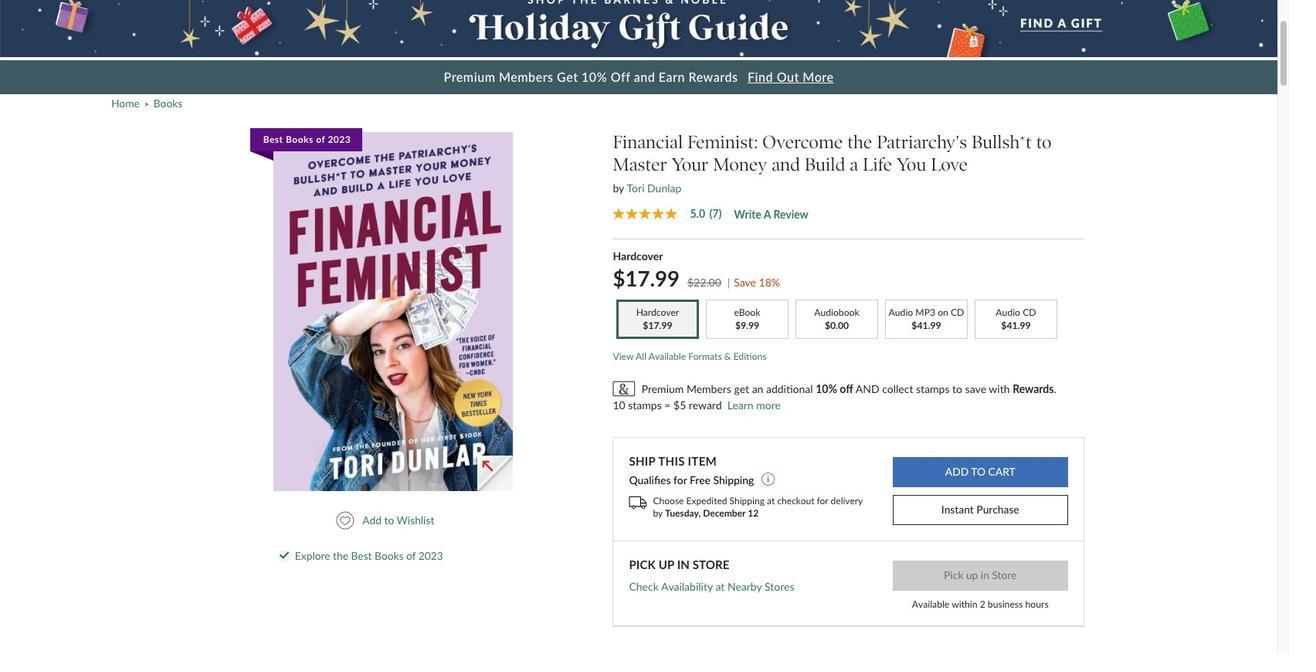Task type: locate. For each thing, give the bounding box(es) containing it.
overcome
[[762, 131, 843, 153]]

at left checkout at the right of page
[[767, 495, 775, 507]]

0 horizontal spatial books
[[154, 96, 182, 109]]

write a review button
[[734, 208, 809, 221]]

feminist:
[[687, 131, 758, 153]]

0 vertical spatial a
[[850, 154, 858, 176]]

audio right on
[[996, 307, 1020, 318]]

1 horizontal spatial rewards
[[1013, 382, 1054, 396]]

1 horizontal spatial cd
[[1023, 307, 1036, 318]]

stamps left the = at the bottom of page
[[628, 399, 662, 412]]

shipping inside ship this item qualifies for free shipping
[[713, 474, 754, 487]]

formats
[[688, 351, 722, 363]]

$22.00
[[687, 276, 721, 289]]

1 vertical spatial members
[[687, 382, 731, 396]]

0 horizontal spatial by
[[613, 182, 624, 195]]

members for get
[[499, 69, 553, 84]]

for inside ship this item qualifies for free shipping
[[674, 474, 687, 487]]

and
[[634, 69, 655, 84], [772, 154, 800, 176]]

1 vertical spatial books
[[286, 134, 313, 145]]

0 horizontal spatial at
[[715, 580, 725, 593]]

check availability at nearby stores
[[629, 580, 794, 593]]

1 horizontal spatial members
[[687, 382, 731, 396]]

1 vertical spatial for
[[817, 495, 828, 507]]

available right all
[[649, 351, 686, 363]]

0 vertical spatial at
[[767, 495, 775, 507]]

2 $41.99 from the left
[[1001, 320, 1031, 332]]

premium inside 'premium members get an additional 10% off and collect stamps to save with rewards . 10 stamps = $5 reward learn more'
[[642, 382, 684, 396]]

to inside financial feminist: overcome the patriarchy's bullsh*t to master your money and build a life you love by tori dunlap
[[1036, 131, 1052, 153]]

financial feminist: overcome the patriarchy's bullsh*t to master your money and build a life you love image
[[274, 132, 513, 491]]

1 horizontal spatial 10%
[[816, 382, 837, 396]]

ship this item qualifies for free shipping
[[629, 454, 757, 487]]

get
[[557, 69, 578, 84]]

1 horizontal spatial audio
[[996, 307, 1020, 318]]

the
[[847, 131, 872, 153], [333, 549, 348, 562]]

members
[[499, 69, 553, 84], [687, 382, 731, 396]]

0 horizontal spatial a
[[764, 208, 771, 221]]

1 horizontal spatial a
[[850, 154, 858, 176]]

1 audio from the left
[[889, 307, 913, 318]]

1 vertical spatial to
[[952, 382, 962, 396]]

and down overcome
[[772, 154, 800, 176]]

0 vertical spatial for
[[674, 474, 687, 487]]

1 cd from the left
[[951, 307, 964, 318]]

0 vertical spatial and
[[634, 69, 655, 84]]

shipping
[[713, 474, 754, 487], [730, 495, 765, 507]]

2 vertical spatial books
[[375, 549, 404, 562]]

an
[[752, 382, 763, 396]]

qualifies
[[629, 474, 671, 487]]

available within 2 business hours
[[912, 598, 1049, 610]]

financial
[[613, 131, 683, 153]]

available
[[649, 351, 686, 363], [912, 598, 949, 610]]

2 horizontal spatial books
[[375, 549, 404, 562]]

0 vertical spatial books
[[154, 96, 182, 109]]

mp3
[[916, 307, 935, 318]]

on
[[938, 307, 948, 318]]

0 horizontal spatial cd
[[951, 307, 964, 318]]

pick up in store
[[629, 557, 730, 571]]

0 vertical spatial 10%
[[582, 69, 607, 84]]

1 vertical spatial of
[[406, 549, 416, 562]]

explore
[[295, 549, 330, 562]]

for
[[674, 474, 687, 487], [817, 495, 828, 507]]

at inside choose expedited shipping at checkout for delivery by
[[767, 495, 775, 507]]

a right write
[[764, 208, 771, 221]]

0 horizontal spatial stamps
[[628, 399, 662, 412]]

1 $41.99 from the left
[[912, 320, 941, 332]]

choose expedited shipping at checkout for delivery by
[[653, 495, 863, 519]]

1 vertical spatial best
[[351, 549, 372, 562]]

0 horizontal spatial $41.99
[[912, 320, 941, 332]]

0 horizontal spatial and
[[634, 69, 655, 84]]

available left within
[[912, 598, 949, 610]]

0 horizontal spatial the
[[333, 549, 348, 562]]

choose
[[653, 495, 684, 507]]

1 vertical spatial and
[[772, 154, 800, 176]]

$41.99
[[912, 320, 941, 332], [1001, 320, 1031, 332]]

0 vertical spatial the
[[847, 131, 872, 153]]

collect
[[882, 382, 913, 396]]

1 horizontal spatial the
[[847, 131, 872, 153]]

stamps right the collect
[[916, 382, 950, 396]]

1 vertical spatial shipping
[[730, 495, 765, 507]]

learn
[[727, 399, 754, 412]]

None submit
[[893, 457, 1068, 487], [893, 495, 1068, 525], [893, 561, 1068, 591], [893, 457, 1068, 487], [893, 495, 1068, 525], [893, 561, 1068, 591]]

0 vertical spatial to
[[1036, 131, 1052, 153]]

1 vertical spatial at
[[715, 580, 725, 593]]

0 horizontal spatial members
[[499, 69, 553, 84]]

0 vertical spatial by
[[613, 182, 624, 195]]

1 horizontal spatial at
[[767, 495, 775, 507]]

of
[[316, 134, 325, 145], [406, 549, 416, 562]]

1 horizontal spatial to
[[952, 382, 962, 396]]

1 horizontal spatial books
[[286, 134, 313, 145]]

off
[[840, 382, 853, 396]]

premium for premium members get 10% off and earn rewards find out more
[[444, 69, 495, 84]]

$41.99 down the mp3
[[912, 320, 941, 332]]

stamps
[[916, 382, 950, 396], [628, 399, 662, 412]]

audio left the mp3
[[889, 307, 913, 318]]

$17.99 $22.00
[[613, 266, 721, 291]]

shipping right free
[[713, 474, 754, 487]]

0 horizontal spatial audio
[[889, 307, 913, 318]]

0 horizontal spatial premium
[[444, 69, 495, 84]]

in
[[677, 557, 690, 571]]

2023
[[328, 134, 351, 145], [419, 549, 443, 562]]

shop the barnes & noble hiloday gift guide. find a gift image
[[0, 0, 1277, 57]]

2 cd from the left
[[1023, 307, 1036, 318]]

0 horizontal spatial 10%
[[582, 69, 607, 84]]

audio inside the audio mp3 on cd $41.99
[[889, 307, 913, 318]]

to right "bullsh*t"
[[1036, 131, 1052, 153]]

view all available formats & editions link
[[613, 351, 767, 363]]

1 horizontal spatial best
[[351, 549, 372, 562]]

at
[[767, 495, 775, 507], [715, 580, 725, 593]]

12
[[748, 508, 759, 519]]

the up life
[[847, 131, 872, 153]]

1 horizontal spatial of
[[406, 549, 416, 562]]

1 horizontal spatial by
[[653, 508, 663, 519]]

save
[[965, 382, 986, 396]]

2 audio from the left
[[996, 307, 1020, 318]]

1 horizontal spatial premium
[[642, 382, 684, 396]]

members inside 'premium members get an additional 10% off and collect stamps to save with rewards . 10 stamps = $5 reward learn more'
[[687, 382, 731, 396]]

your
[[672, 154, 709, 176]]

financial feminist: overcome the patriarchy's bullsh*t to master your money and build a life you love by tori dunlap
[[613, 131, 1052, 195]]

1 horizontal spatial and
[[772, 154, 800, 176]]

up
[[659, 557, 674, 571]]

1 vertical spatial available
[[912, 598, 949, 610]]

for left free
[[674, 474, 687, 487]]

0 vertical spatial members
[[499, 69, 553, 84]]

with
[[989, 382, 1010, 396]]

2 horizontal spatial to
[[1036, 131, 1052, 153]]

1 vertical spatial by
[[653, 508, 663, 519]]

ebook
[[734, 307, 760, 318]]

by down choose
[[653, 508, 663, 519]]

audiobook
[[814, 307, 859, 318]]

and right off
[[634, 69, 655, 84]]

1 horizontal spatial available
[[912, 598, 949, 610]]

more
[[756, 399, 781, 412]]

1 vertical spatial premium
[[642, 382, 684, 396]]

0 vertical spatial premium
[[444, 69, 495, 84]]

shipping up 12
[[730, 495, 765, 507]]

to inside 'premium members get an additional 10% off and collect stamps to save with rewards . 10 stamps = $5 reward learn more'
[[952, 382, 962, 396]]

10%
[[582, 69, 607, 84], [816, 382, 837, 396]]

=
[[664, 399, 671, 412]]

0 horizontal spatial best
[[263, 134, 283, 145]]

$41.99 up with
[[1001, 320, 1031, 332]]

members up reward
[[687, 382, 731, 396]]

checkout
[[777, 495, 814, 507]]

audio inside audio cd $41.99
[[996, 307, 1020, 318]]

0 horizontal spatial for
[[674, 474, 687, 487]]

0 vertical spatial rewards
[[689, 69, 738, 84]]

tori
[[627, 182, 645, 195]]

rewards right with
[[1013, 382, 1054, 396]]

0 horizontal spatial to
[[384, 514, 394, 527]]

1 horizontal spatial for
[[817, 495, 828, 507]]

shipping inside choose expedited shipping at checkout for delivery by
[[730, 495, 765, 507]]

1 vertical spatial 10%
[[816, 382, 837, 396]]

0 horizontal spatial rewards
[[689, 69, 738, 84]]

rewards
[[689, 69, 738, 84], [1013, 382, 1054, 396]]

to left save
[[952, 382, 962, 396]]

and inside financial feminist: overcome the patriarchy's bullsh*t to master your money and build a life you love by tori dunlap
[[772, 154, 800, 176]]

1 horizontal spatial 2023
[[419, 549, 443, 562]]

premium
[[444, 69, 495, 84], [642, 382, 684, 396]]

by left tori at the top of the page
[[613, 182, 624, 195]]

excerpt image
[[478, 456, 513, 492]]

rewards right earn
[[689, 69, 738, 84]]

members left get
[[499, 69, 553, 84]]

cd
[[951, 307, 964, 318], [1023, 307, 1036, 318]]

0 vertical spatial best
[[263, 134, 283, 145]]

1 vertical spatial rewards
[[1013, 382, 1054, 396]]

audio for audio mp3 on cd
[[889, 307, 913, 318]]

&
[[724, 351, 731, 363]]

write
[[734, 208, 761, 221]]

0 horizontal spatial of
[[316, 134, 325, 145]]

2
[[980, 598, 985, 610]]

best books of 2023 link
[[251, 128, 513, 491]]

1 vertical spatial 2023
[[419, 549, 443, 562]]

0 vertical spatial available
[[649, 351, 686, 363]]

audio
[[889, 307, 913, 318], [996, 307, 1020, 318]]

premium for premium members get an additional 10% off and collect stamps to save with rewards . 10 stamps = $5 reward learn more
[[642, 382, 684, 396]]

5.0 (7)
[[690, 207, 722, 220]]

premium members get 10% off and earn rewards find out more
[[444, 69, 834, 84]]

0 vertical spatial shipping
[[713, 474, 754, 487]]

a left life
[[850, 154, 858, 176]]

0 horizontal spatial 2023
[[328, 134, 351, 145]]

to right "add"
[[384, 514, 394, 527]]

at down store
[[715, 580, 725, 593]]

1 horizontal spatial stamps
[[916, 382, 950, 396]]

10% inside 'premium members get an additional 10% off and collect stamps to save with rewards . 10 stamps = $5 reward learn more'
[[816, 382, 837, 396]]

view all available formats & editions
[[613, 351, 767, 363]]

ship
[[629, 454, 656, 468]]

(7)
[[709, 207, 722, 220]]

for left delivery
[[817, 495, 828, 507]]

2 vertical spatial to
[[384, 514, 394, 527]]

ebook $9.99
[[734, 307, 760, 332]]

1 horizontal spatial $41.99
[[1001, 320, 1031, 332]]

the right explore at the left bottom of the page
[[333, 549, 348, 562]]



Task type: describe. For each thing, give the bounding box(es) containing it.
best inside explore the best books of 2023 link
[[351, 549, 372, 562]]

1 vertical spatial stamps
[[628, 399, 662, 412]]

wishlist
[[397, 514, 434, 527]]

$0.00
[[825, 320, 849, 332]]

premium members get an additional 10% off and collect stamps to save with rewards . 10 stamps = $5 reward learn more
[[613, 382, 1056, 412]]

tuesday, december 12
[[665, 508, 759, 519]]

additional
[[766, 382, 813, 396]]

master
[[613, 154, 667, 176]]

availability
[[661, 580, 713, 593]]

the inside financial feminist: overcome the patriarchy's bullsh*t to master your money and build a life you love by tori dunlap
[[847, 131, 872, 153]]

tuesday,
[[665, 508, 701, 519]]

and
[[856, 382, 879, 396]]

money
[[713, 154, 767, 176]]

get
[[734, 382, 749, 396]]

5.0
[[690, 207, 705, 220]]

tori dunlap link
[[627, 182, 681, 195]]

business hours
[[988, 598, 1049, 610]]

add to wishlist link
[[336, 512, 441, 529]]

.
[[1054, 382, 1056, 396]]

audiobook $0.00
[[814, 307, 859, 332]]

explore the best books of 2023 link
[[295, 549, 443, 562]]

review
[[773, 208, 809, 221]]

out
[[777, 69, 799, 84]]

1 vertical spatial the
[[333, 549, 348, 562]]

editions
[[733, 351, 767, 363]]

more
[[803, 69, 834, 84]]

$41.99 inside audio cd $41.99
[[1001, 320, 1031, 332]]

find
[[748, 69, 773, 84]]

for inside choose expedited shipping at checkout for delivery by
[[817, 495, 828, 507]]

$41.99 inside the audio mp3 on cd $41.99
[[912, 320, 941, 332]]

0 horizontal spatial available
[[649, 351, 686, 363]]

expedited
[[686, 495, 727, 507]]

save 18%
[[734, 276, 780, 289]]

cd inside audio cd $41.99
[[1023, 307, 1036, 318]]

within
[[952, 598, 977, 610]]

explore the best books of 2023
[[295, 549, 443, 562]]

by inside choose expedited shipping at checkout for delivery by
[[653, 508, 663, 519]]

0 vertical spatial stamps
[[916, 382, 950, 396]]

learn more link
[[727, 397, 781, 414]]

$5
[[674, 399, 686, 412]]

add to wishlist
[[362, 514, 434, 527]]

0 vertical spatial of
[[316, 134, 325, 145]]

off
[[611, 69, 630, 84]]

cd inside the audio mp3 on cd $41.99
[[951, 307, 964, 318]]

home
[[111, 96, 140, 109]]

a inside financial feminist: overcome the patriarchy's bullsh*t to master your money and build a life you love by tori dunlap
[[850, 154, 858, 176]]

check image
[[280, 553, 289, 560]]

home link
[[111, 96, 140, 109]]

hardcover
[[613, 249, 663, 262]]

to inside "link"
[[384, 514, 394, 527]]

rewards inside 'premium members get an additional 10% off and collect stamps to save with rewards . 10 stamps = $5 reward learn more'
[[1013, 382, 1054, 396]]

this
[[658, 454, 685, 468]]

pick
[[629, 557, 656, 571]]

life
[[863, 154, 892, 176]]

audio for audio cd
[[996, 307, 1020, 318]]

$9.99
[[735, 320, 759, 332]]

0 vertical spatial 2023
[[328, 134, 351, 145]]

dunlap
[[647, 182, 681, 195]]

books link
[[154, 96, 182, 109]]

love
[[931, 154, 968, 176]]

earn
[[659, 69, 685, 84]]

audio cd $41.99
[[996, 307, 1036, 332]]

reward
[[689, 399, 722, 412]]

members for get
[[687, 382, 731, 396]]

delivery
[[831, 495, 863, 507]]

you
[[897, 154, 926, 176]]

december
[[703, 508, 746, 519]]

check availability at nearby stores link
[[629, 580, 794, 594]]

view
[[613, 351, 634, 363]]

by inside financial feminist: overcome the patriarchy's bullsh*t to master your money and build a life you love by tori dunlap
[[613, 182, 624, 195]]

add
[[362, 514, 382, 527]]

10
[[613, 399, 625, 412]]

nearby stores
[[728, 580, 794, 593]]

audio mp3 on cd $41.99
[[889, 307, 964, 332]]

store
[[693, 557, 730, 571]]

patriarchy's
[[877, 131, 967, 153]]

1 vertical spatial a
[[764, 208, 771, 221]]

best books of 2023
[[263, 134, 351, 145]]

write a review
[[734, 208, 809, 221]]

build
[[805, 154, 845, 176]]

free
[[690, 474, 711, 487]]

all
[[636, 351, 646, 363]]

best inside best books of 2023 link
[[263, 134, 283, 145]]

item
[[688, 454, 717, 468]]



Task type: vqa. For each thing, say whether or not it's contained in the screenshot.
'Check Availability at Nearby Stores' on the bottom
yes



